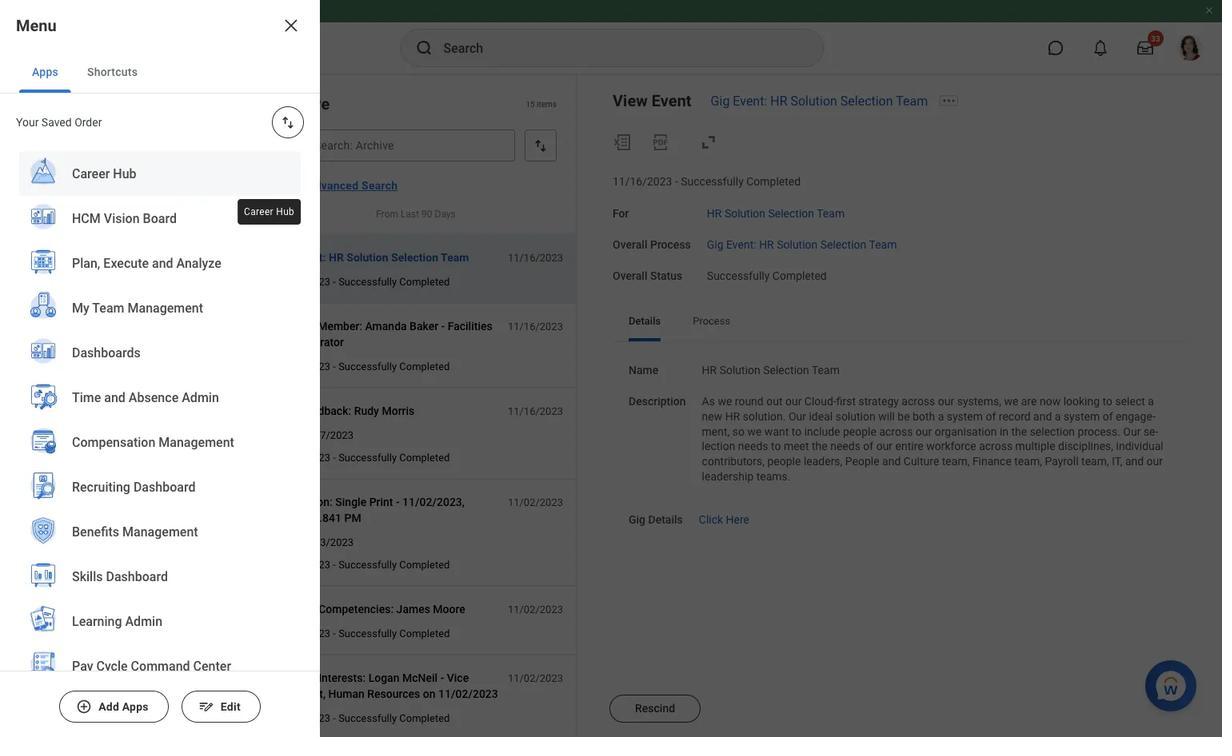 Task type: locate. For each thing, give the bounding box(es) containing it.
dashboard
[[134, 479, 196, 495], [106, 569, 168, 584]]

2 expense from the top
[[54, 448, 96, 461]]

1 vertical spatial add
[[99, 700, 119, 714]]

1 vertical spatial due:
[[275, 536, 296, 548]]

1 vertical spatial our
[[1123, 425, 1141, 438]]

expense down delegated
[[54, 422, 96, 435]]

list
[[0, 107, 256, 737], [0, 151, 320, 737], [0, 288, 256, 570]]

0 vertical spatial due:
[[275, 429, 296, 441]]

- down competencies:
[[333, 628, 336, 640]]

a
[[1148, 395, 1154, 408], [938, 410, 944, 423], [1055, 410, 1061, 423]]

saved inside saved searches dropdown button
[[54, 184, 90, 199]]

archive up sort image
[[275, 94, 330, 113]]

1 horizontal spatial admin
[[182, 390, 219, 405]]

dashboard down talent/performance
[[106, 569, 168, 584]]

gig inside "button"
[[275, 251, 292, 264]]

11/02/2023 - successfully completed down 11/03/2023
[[275, 559, 450, 571]]

2 vertical spatial approvals
[[158, 499, 208, 512]]

bulk
[[54, 673, 76, 686]]

11/02/2023 - successfully completed down competencies:
[[275, 628, 450, 640]]

0 vertical spatial my
[[74, 99, 96, 118]]

1 team, from the left
[[942, 455, 970, 468]]

admin inside learning admin link
[[125, 614, 162, 629]]

11/16/2023 - successfully completed down the 11/17/2023
[[275, 452, 450, 464]]

approve
[[79, 673, 120, 686]]

recruiting button
[[0, 467, 240, 493]]

center
[[193, 659, 231, 674]]

1 horizontal spatial team,
[[1014, 455, 1042, 468]]

due:
[[275, 429, 296, 441], [275, 536, 296, 548]]

gig event: hr solution selection team link
[[711, 93, 928, 108], [707, 235, 897, 251]]

0 vertical spatial apps
[[32, 65, 58, 78]]

gig event: hr solution selection team for overall process
[[707, 238, 897, 251]]

people
[[845, 455, 880, 468]]

0 vertical spatial across
[[902, 395, 935, 408]]

recruiting inside global navigation dialog
[[72, 479, 130, 495]]

due: down 12:16:16.841
[[275, 536, 296, 548]]

our up ment,
[[938, 395, 954, 408]]

0 vertical spatial details
[[629, 315, 661, 327]]

hcm vision board link
[[19, 196, 301, 242]]

admin right absence
[[182, 390, 219, 405]]

of down systems,
[[986, 410, 996, 423]]

overall left status
[[613, 269, 647, 282]]

2 vertical spatial management
[[122, 524, 198, 539]]

- left vice
[[440, 672, 444, 685]]

people down solution
[[843, 425, 877, 438]]

2 horizontal spatial of
[[1103, 410, 1113, 423]]

solution inside hr solution selection team link
[[725, 207, 765, 220]]

2 vertical spatial manage
[[54, 712, 95, 725]]

logan
[[368, 672, 400, 685]]

process down successfully completed
[[693, 315, 730, 327]]

spend
[[54, 499, 86, 512]]

1 due: from the top
[[275, 429, 296, 441]]

1 horizontal spatial our
[[1123, 425, 1141, 438]]

2 overall from the top
[[613, 269, 647, 282]]

plus circle image
[[76, 699, 92, 715]]

selection inside name element
[[763, 364, 809, 377]]

1 vertical spatial dashboard
[[106, 569, 168, 584]]

gig event: hr solution selection team for view event
[[711, 93, 928, 108]]

1 horizontal spatial the
[[1011, 425, 1027, 438]]

1 vertical spatial my
[[72, 300, 89, 315]]

1 vertical spatial gig event: hr solution selection team link
[[707, 235, 897, 251]]

- up overall process
[[675, 175, 678, 188]]

career hub
[[72, 166, 136, 181], [244, 206, 294, 218]]

saved searches
[[54, 184, 146, 199]]

gig event: hr solution selection team link for event
[[711, 93, 928, 108]]

1 vertical spatial saved
[[54, 184, 90, 199]]

banner
[[0, 0, 1222, 74]]

expense
[[54, 422, 96, 435], [54, 448, 96, 461]]

so
[[733, 425, 745, 438]]

pm
[[344, 512, 361, 525]]

add inside button
[[99, 700, 119, 714]]

james
[[396, 603, 430, 616]]

the down "include"
[[812, 440, 828, 453]]

integration: single print - 11/02/2023, 12:16:16.841 pm
[[275, 496, 465, 525]]

successfully inside overall status element
[[707, 269, 770, 282]]

11/16/2023
[[613, 175, 672, 188], [508, 252, 563, 264], [275, 276, 330, 288], [508, 320, 563, 332], [275, 360, 330, 372], [508, 405, 563, 417], [275, 452, 330, 464]]

1 expense from the top
[[54, 422, 96, 435]]

0 horizontal spatial system
[[947, 410, 983, 423]]

solution.
[[743, 410, 786, 423]]

1 horizontal spatial people
[[843, 425, 877, 438]]

gig down 'configure' image
[[275, 251, 292, 264]]

1 vertical spatial across
[[879, 425, 913, 438]]

1 vertical spatial hr solution selection team
[[702, 364, 840, 377]]

admin
[[182, 390, 219, 405], [125, 614, 162, 629]]

0 horizontal spatial tab list
[[0, 51, 320, 94]]

tab list
[[0, 51, 320, 94], [613, 303, 1190, 342]]

a right select
[[1148, 395, 1154, 408]]

configure image
[[278, 176, 298, 195]]

0 vertical spatial tab list
[[0, 51, 320, 94]]

1 horizontal spatial process
[[693, 315, 730, 327]]

0 vertical spatial manage
[[275, 603, 316, 616]]

event: up overall status element
[[726, 238, 756, 251]]

people up teams.
[[767, 455, 801, 468]]

0 vertical spatial people
[[843, 425, 877, 438]]

successfully down human at left bottom
[[338, 712, 397, 724]]

1 vertical spatial tab list
[[613, 303, 1190, 342]]

hr inside as we round out our cloud-first strategy across our systems, we are now looking to select a new hr solution. our ideal solution will be both a system of record and a system of engage ment, so we want to include people across our organisation in the selection process. our se lection needs to meet the needs of our entire workforce across multiple disciplines, individual contributors, people leaders, people and culture team, finance team, payroll team, it, and our leadership teams.
[[725, 410, 740, 423]]

0 vertical spatial dashboard
[[134, 479, 196, 495]]

2 11/02/2023 - successfully completed from the top
[[275, 628, 450, 640]]

give feedback: rudy morris
[[275, 404, 415, 418]]

manage inside 'link'
[[54, 712, 95, 725]]

2 horizontal spatial a
[[1148, 395, 1154, 408]]

0 vertical spatial hr solution selection team
[[707, 207, 845, 220]]

manage for manage competencies: james moore
[[275, 603, 316, 616]]

0 horizontal spatial needs
[[738, 440, 768, 453]]

event: for process
[[726, 238, 756, 251]]

event: inside gig event: hr solution selection team link
[[726, 238, 756, 251]]

completed up 11/02/2023,
[[399, 452, 450, 464]]

filters button
[[0, 262, 256, 301]]

11/03/2023
[[298, 536, 354, 548]]

my for my team management
[[72, 300, 89, 315]]

due: down give at bottom left
[[275, 429, 296, 441]]

0 vertical spatial process
[[650, 238, 691, 251]]

overall process
[[613, 238, 691, 251]]

0 vertical spatial archive
[[275, 94, 330, 113]]

my team management link
[[19, 286, 301, 332]]

recruiting for recruiting
[[54, 473, 105, 486]]

we
[[718, 395, 732, 408], [1004, 395, 1019, 408], [747, 425, 762, 438]]

career hub up saved searches
[[72, 166, 136, 181]]

authorization
[[89, 499, 155, 512]]

1 vertical spatial hub
[[276, 206, 294, 218]]

compensation inside global navigation dialog
[[72, 435, 155, 450]]

plan, execute and analyze link
[[19, 241, 301, 287]]

shortcuts
[[87, 65, 138, 78]]

0 horizontal spatial team,
[[942, 455, 970, 468]]

1 vertical spatial details
[[648, 513, 683, 526]]

system down looking
[[1064, 410, 1100, 423]]

0 horizontal spatial admin
[[125, 614, 162, 629]]

team, down workforce
[[942, 455, 970, 468]]

due: 11/03/2023
[[275, 536, 354, 548]]

of up process.
[[1103, 410, 1113, 423]]

advanced search button
[[301, 170, 404, 202]]

gig event: hr solution selection team inside "button"
[[275, 251, 469, 264]]

1 vertical spatial career
[[244, 206, 274, 218]]

apps down bulk approve link
[[122, 700, 149, 714]]

0 horizontal spatial archive
[[54, 608, 98, 623]]

saved right your at top
[[41, 116, 72, 129]]

0 horizontal spatial of
[[863, 440, 874, 453]]

- right print at the left of page
[[396, 496, 400, 509]]

vice
[[447, 672, 469, 685]]

tab list containing details
[[613, 303, 1190, 342]]

approvals up "approval" at the left
[[158, 499, 208, 512]]

chevron down image
[[222, 185, 235, 198]]

manage inside "button"
[[275, 603, 316, 616]]

archive inside button
[[54, 608, 98, 623]]

saved up hcm
[[54, 184, 90, 199]]

1 vertical spatial management
[[159, 435, 234, 450]]

team,
[[942, 455, 970, 468], [1014, 455, 1042, 468], [1082, 455, 1109, 468]]

0 horizontal spatial a
[[938, 410, 944, 423]]

across up "both"
[[902, 395, 935, 408]]

hub down 'configure' image
[[276, 206, 294, 218]]

customer
[[54, 371, 103, 384]]

compensation inside button
[[54, 345, 127, 358]]

hr solution selection team up overall status element
[[707, 207, 845, 220]]

approvals inside 'button'
[[135, 422, 185, 435]]

0 vertical spatial career hub
[[72, 166, 136, 181]]

manage left competencies:
[[275, 603, 316, 616]]

needs
[[738, 440, 768, 453], [830, 440, 861, 453]]

click here
[[699, 513, 749, 526]]

manage competencies: james moore button
[[275, 600, 472, 619]]

1 vertical spatial archive
[[54, 608, 98, 623]]

overall down for
[[613, 238, 647, 251]]

1 horizontal spatial of
[[986, 410, 996, 423]]

across up finance in the bottom right of the page
[[979, 440, 1013, 453]]

solution inside gig event: hr solution selection team "button"
[[347, 251, 388, 264]]

details down overall status
[[629, 315, 661, 327]]

a right "both"
[[938, 410, 944, 423]]

1 horizontal spatial tab list
[[613, 303, 1190, 342]]

command
[[131, 659, 190, 674]]

recruiting up spend
[[54, 473, 105, 486]]

apps
[[32, 65, 58, 78], [122, 700, 149, 714]]

delegated
[[54, 396, 105, 410]]

record
[[999, 410, 1031, 423]]

recruiting up authorization
[[72, 479, 130, 495]]

0 vertical spatial add
[[275, 320, 295, 333]]

integration: single print - 11/02/2023, 12:16:16.841 pm button
[[275, 493, 499, 528]]

completed down hr solution selection team link
[[773, 269, 827, 282]]

1 vertical spatial career hub
[[244, 206, 294, 218]]

dos
[[85, 320, 104, 333]]

2 list from the top
[[0, 151, 320, 737]]

1 horizontal spatial a
[[1055, 410, 1061, 423]]

organisation
[[935, 425, 997, 438]]

manage up president,
[[275, 672, 316, 685]]

gig up overall status element
[[707, 238, 724, 251]]

0 horizontal spatial hub
[[113, 166, 136, 181]]

our down engage
[[1123, 425, 1141, 438]]

of
[[986, 410, 996, 423], [1103, 410, 1113, 423], [863, 440, 874, 453]]

items
[[537, 99, 557, 109]]

0 vertical spatial our
[[789, 410, 806, 423]]

1 horizontal spatial system
[[1064, 410, 1100, 423]]

0 horizontal spatial the
[[812, 440, 828, 453]]

0 vertical spatial admin
[[182, 390, 219, 405]]

- up 'member:' at the top of the page
[[333, 276, 336, 288]]

0 horizontal spatial our
[[789, 410, 806, 423]]

skills dashboard link
[[19, 554, 301, 601]]

1 horizontal spatial needs
[[830, 440, 861, 453]]

item list element
[[256, 74, 578, 737]]

archive button
[[0, 596, 256, 634]]

event: inside gig event: hr solution selection team "button"
[[295, 251, 326, 264]]

solution
[[836, 410, 876, 423]]

customer invoice approvals button
[[0, 365, 240, 390]]

gig event: hr solution selection team
[[711, 93, 928, 108], [707, 238, 897, 251], [275, 251, 469, 264]]

export to excel image
[[613, 133, 632, 152]]

invoice down compensation button
[[106, 371, 141, 384]]

management for benefits management
[[122, 524, 198, 539]]

fullscreen image
[[699, 133, 718, 152]]

morris
[[382, 404, 415, 418]]

search image
[[415, 38, 434, 58]]

expense for expense report approvals
[[54, 422, 96, 435]]

of up people
[[863, 440, 874, 453]]

order
[[75, 116, 102, 129]]

cycle
[[96, 659, 128, 674]]

0 horizontal spatial career
[[72, 166, 110, 181]]

benefits management link
[[19, 510, 301, 556]]

invoice
[[106, 371, 141, 384], [98, 524, 133, 538]]

1 horizontal spatial add
[[275, 320, 295, 333]]

0 vertical spatial expense
[[54, 422, 96, 435]]

hub up searches
[[113, 166, 136, 181]]

1 vertical spatial people
[[767, 455, 801, 468]]

apps inside the add apps button
[[122, 700, 149, 714]]

our left entire
[[876, 440, 893, 453]]

out
[[766, 395, 783, 408]]

0 horizontal spatial career hub
[[72, 166, 136, 181]]

successfully right status
[[707, 269, 770, 282]]

completed up baker
[[399, 276, 450, 288]]

tab list containing apps
[[0, 51, 320, 94]]

inbox large image
[[1137, 40, 1153, 56]]

0 vertical spatial invoice
[[106, 371, 141, 384]]

0 vertical spatial approvals
[[144, 371, 194, 384]]

1 vertical spatial compensation
[[72, 435, 155, 450]]

time
[[72, 390, 101, 405]]

process up status
[[650, 238, 691, 251]]

11/02/2023 - successfully completed down human at left bottom
[[275, 712, 450, 724]]

1 vertical spatial expense
[[54, 448, 96, 461]]

successfully
[[681, 175, 744, 188], [707, 269, 770, 282], [338, 276, 397, 288], [338, 360, 397, 372], [338, 452, 397, 464], [338, 559, 397, 571], [338, 628, 397, 640], [338, 712, 397, 724]]

to
[[1103, 395, 1113, 408], [107, 396, 117, 410], [792, 425, 802, 438], [771, 440, 781, 453]]

we up record on the right bottom of the page
[[1004, 395, 1019, 408]]

1 vertical spatial the
[[812, 440, 828, 453]]

the
[[1011, 425, 1027, 438], [812, 440, 828, 453]]

me
[[120, 396, 136, 410]]

add gig member: amanda baker - facilities administrator button
[[275, 317, 499, 352]]

0 vertical spatial saved
[[41, 116, 72, 129]]

add inside 'add gig member: amanda baker - facilities administrator'
[[275, 320, 295, 333]]

0 vertical spatial compensation
[[54, 345, 127, 358]]

0 horizontal spatial apps
[[32, 65, 58, 78]]

2 due: from the top
[[275, 536, 296, 548]]

0 vertical spatial gig event: hr solution selection team link
[[711, 93, 928, 108]]

- down administrator
[[333, 360, 336, 372]]

team, down disciplines,
[[1082, 455, 1109, 468]]

0 vertical spatial 11/02/2023 - successfully completed
[[275, 559, 450, 571]]

11/02/2023 inside manage interests: logan mcneil - vice president, human resources on 11/02/2023
[[438, 688, 498, 701]]

we right the as
[[718, 395, 732, 408]]

2 horizontal spatial team,
[[1082, 455, 1109, 468]]

1 vertical spatial manage
[[275, 672, 316, 685]]

view event
[[613, 91, 692, 110]]

details left click
[[648, 513, 683, 526]]

event: right event
[[733, 93, 767, 108]]

completed up the james
[[399, 559, 450, 571]]

teams.
[[756, 470, 791, 483]]

0 vertical spatial hub
[[113, 166, 136, 181]]

0 vertical spatial career
[[72, 166, 110, 181]]

dashboard for recruiting dashboard
[[134, 479, 196, 495]]

close environment banner image
[[1205, 6, 1214, 15]]

entire
[[896, 440, 924, 453]]

across down the be
[[879, 425, 913, 438]]

15
[[526, 99, 535, 109]]

system up organisation
[[947, 410, 983, 423]]

invoice for supplier
[[98, 524, 133, 538]]

1 vertical spatial apps
[[122, 700, 149, 714]]

manage down bulk
[[54, 712, 95, 725]]

1 vertical spatial admin
[[125, 614, 162, 629]]

1 horizontal spatial archive
[[275, 94, 330, 113]]

expense inside 'button'
[[54, 422, 96, 435]]

skills
[[72, 569, 103, 584]]

needs down so
[[738, 440, 768, 453]]

1 horizontal spatial hub
[[276, 206, 294, 218]]

execute
[[103, 255, 149, 271]]

manage
[[275, 603, 316, 616], [275, 672, 316, 685], [54, 712, 95, 725]]

gig up administrator
[[298, 320, 315, 333]]

gig event: hr solution selection team link for process
[[707, 235, 897, 251]]

edit button
[[181, 691, 261, 723]]

successfully down the rudy
[[338, 452, 397, 464]]

0 horizontal spatial add
[[99, 700, 119, 714]]

- right baker
[[441, 320, 445, 333]]

successfully down gig event: hr solution selection team "button"
[[338, 276, 397, 288]]

0 vertical spatial the
[[1011, 425, 1027, 438]]

a up the selection
[[1055, 410, 1061, 423]]

systems,
[[957, 395, 1001, 408]]

1 vertical spatial process
[[693, 315, 730, 327]]

add for add apps
[[99, 700, 119, 714]]

expense inside button
[[54, 448, 96, 461]]

event: up 'member:' at the top of the page
[[295, 251, 326, 264]]

1 vertical spatial approvals
[[135, 422, 185, 435]]

0 vertical spatial overall
[[613, 238, 647, 251]]

list containing absence/time
[[0, 288, 256, 570]]

search image
[[286, 138, 302, 154]]

career hub link
[[19, 151, 301, 198]]

apps down menu
[[32, 65, 58, 78]]

dashboard down without
[[134, 479, 196, 495]]

approvals for customer invoice approvals
[[144, 371, 194, 384]]

0 horizontal spatial we
[[718, 395, 732, 408]]

to inside button
[[107, 396, 117, 410]]

my for my tasks
[[74, 99, 96, 118]]

1 vertical spatial 11/02/2023 - successfully completed
[[275, 628, 450, 640]]

1 horizontal spatial apps
[[122, 700, 149, 714]]

1 overall from the top
[[613, 238, 647, 251]]

want
[[765, 425, 789, 438]]

2 vertical spatial 11/02/2023 - successfully completed
[[275, 712, 450, 724]]

overall for overall process
[[613, 238, 647, 251]]

overall for overall status
[[613, 269, 647, 282]]

needs up people
[[830, 440, 861, 453]]

3 11/02/2023 - successfully completed from the top
[[275, 712, 450, 724]]

completed down on on the left of the page
[[399, 712, 450, 724]]

2 vertical spatial across
[[979, 440, 1013, 453]]

compensation for compensation management
[[72, 435, 155, 450]]

manage inside manage interests: logan mcneil - vice president, human resources on 11/02/2023
[[275, 672, 316, 685]]

expense left reports
[[54, 448, 96, 461]]

career hub inside list
[[72, 166, 136, 181]]

to left me
[[107, 396, 117, 410]]

my inside list
[[72, 300, 89, 315]]

11/02/2023,
[[402, 496, 465, 509]]

3 list from the top
[[0, 288, 256, 570]]

compensation management link
[[19, 420, 301, 466]]

filters
[[54, 274, 91, 289]]

1 vertical spatial invoice
[[98, 524, 133, 538]]

our left ideal
[[789, 410, 806, 423]]

our down individual
[[1147, 455, 1163, 468]]

the right in
[[1011, 425, 1027, 438]]

spend authorization approvals
[[54, 499, 208, 512]]

recruiting inside button
[[54, 473, 105, 486]]

edit
[[221, 700, 241, 714]]

1 list from the top
[[0, 107, 256, 737]]

approvals up absence
[[144, 371, 194, 384]]

-
[[675, 175, 678, 188], [333, 276, 336, 288], [441, 320, 445, 333], [333, 360, 336, 372], [333, 452, 336, 464], [396, 496, 400, 509], [333, 559, 336, 571], [333, 628, 336, 640], [440, 672, 444, 685], [333, 712, 336, 724]]

completed down the james
[[399, 628, 450, 640]]

profile
[[93, 216, 125, 230]]



Task type: vqa. For each thing, say whether or not it's contained in the screenshot.


Task type: describe. For each thing, give the bounding box(es) containing it.
rudy
[[354, 404, 379, 418]]

archive inside "item list" element
[[275, 94, 330, 113]]

successfully completed
[[707, 269, 827, 282]]

menu
[[16, 16, 57, 35]]

global navigation dialog
[[0, 0, 320, 737]]

update
[[54, 216, 90, 230]]

on
[[423, 688, 436, 701]]

1 horizontal spatial we
[[747, 425, 762, 438]]

member:
[[318, 320, 362, 333]]

print
[[369, 496, 393, 509]]

perspective image
[[16, 272, 35, 291]]

due: for give feedback: rudy morris
[[275, 429, 296, 441]]

details inside "tab list"
[[629, 315, 661, 327]]

supplier invoice approval
[[54, 524, 180, 538]]

se
[[1144, 425, 1159, 438]]

shortcuts button
[[74, 51, 151, 93]]

manage delegations link
[[0, 699, 256, 737]]

your
[[16, 116, 39, 129]]

vision
[[104, 211, 140, 226]]

exceptions
[[181, 448, 235, 461]]

it,
[[1112, 455, 1123, 468]]

overall status element
[[707, 259, 827, 283]]

dashboards
[[72, 345, 141, 360]]

skills dashboard
[[72, 569, 168, 584]]

talent/performance
[[54, 550, 154, 563]]

absence/time
[[54, 294, 127, 307]]

expense report approvals button
[[0, 416, 240, 442]]

overall status
[[613, 269, 683, 282]]

give
[[275, 404, 297, 418]]

- down the 11/17/2023
[[333, 452, 336, 464]]

approvals for spend authorization approvals
[[158, 499, 208, 512]]

management for compensation management
[[159, 435, 234, 450]]

successfully up manage competencies: james moore
[[338, 559, 397, 571]]

expense report approvals
[[54, 422, 185, 435]]

ideal
[[809, 410, 833, 423]]

manage for manage delegations
[[54, 712, 95, 725]]

add apps button
[[59, 691, 169, 723]]

event
[[652, 91, 692, 110]]

engage
[[1116, 410, 1156, 423]]

11/16/2023 - successfully completed down 'add gig member: amanda baker - facilities administrator' on the left of the page
[[275, 360, 450, 372]]

completed inside overall status element
[[773, 269, 827, 282]]

without
[[141, 448, 178, 461]]

- inside manage interests: logan mcneil - vice president, human resources on 11/02/2023
[[440, 672, 444, 685]]

- down human at left bottom
[[333, 712, 336, 724]]

admin inside time and absence admin link
[[182, 390, 219, 405]]

reports
[[99, 448, 138, 461]]

dashboard for skills dashboard
[[106, 569, 168, 584]]

saved inside global navigation dialog
[[41, 116, 72, 129]]

leadership
[[702, 470, 754, 483]]

competencies:
[[318, 603, 394, 616]]

list containing career hub
[[0, 151, 320, 737]]

add gig member: amanda baker - facilities administrator
[[275, 320, 493, 349]]

11/17/2023
[[298, 429, 354, 441]]

our down "both"
[[916, 425, 932, 438]]

11/02/2023 - successfully completed for interests:
[[275, 712, 450, 724]]

leaders,
[[804, 455, 843, 468]]

payroll
[[1045, 455, 1079, 468]]

- down 11/03/2023
[[333, 559, 336, 571]]

from last 90 days
[[376, 209, 456, 220]]

event: for event
[[733, 93, 767, 108]]

manage for manage interests: logan mcneil - vice president, human resources on 11/02/2023
[[275, 672, 316, 685]]

expense for expense reports without exceptions
[[54, 448, 96, 461]]

x image
[[282, 16, 301, 35]]

clock check image
[[16, 182, 35, 201]]

successfully down 'add gig member: amanda baker - facilities administrator' on the left of the page
[[338, 360, 397, 372]]

single
[[335, 496, 366, 509]]

name
[[629, 364, 658, 377]]

hr solution selection team link
[[707, 204, 845, 220]]

apps button
[[19, 51, 71, 93]]

hr solution selection team for name element
[[702, 364, 840, 377]]

recruiting dashboard
[[72, 479, 196, 495]]

2 system from the left
[[1064, 410, 1100, 423]]

selection inside "button"
[[391, 251, 438, 264]]

learning admin
[[72, 614, 162, 629]]

saved searches button
[[0, 172, 256, 210]]

successfully down the fullscreen icon
[[681, 175, 744, 188]]

due: 11/17/2023
[[275, 429, 354, 441]]

all to dos button
[[0, 314, 240, 339]]

recruiting for recruiting dashboard
[[72, 479, 130, 495]]

hr inside "button"
[[329, 251, 344, 264]]

1 horizontal spatial career hub
[[244, 206, 294, 218]]

rename image
[[16, 670, 35, 689]]

list containing saved searches
[[0, 107, 256, 737]]

due: for integration: single print - 11/02/2023, 12:16:16.841 pm
[[275, 536, 296, 548]]

completed down baker
[[399, 360, 450, 372]]

round
[[735, 395, 764, 408]]

gig up the fullscreen icon
[[711, 93, 730, 108]]

manage competencies: james moore
[[275, 603, 465, 616]]

1 system from the left
[[947, 410, 983, 423]]

my team management
[[72, 300, 203, 315]]

to down want
[[771, 440, 781, 453]]

compensation for compensation
[[54, 345, 127, 358]]

solution inside gig event: hr solution selection team link
[[777, 238, 818, 251]]

hr inside name element
[[702, 364, 717, 377]]

baker
[[410, 320, 438, 333]]

gig inside 'add gig member: amanda baker - facilities administrator'
[[298, 320, 315, 333]]

to up 'meet' on the right bottom of the page
[[792, 425, 802, 438]]

0 vertical spatial management
[[128, 300, 203, 315]]

tasks
[[99, 99, 141, 118]]

advanced search
[[307, 179, 398, 192]]

learning admin link
[[19, 599, 301, 645]]

1 needs from the left
[[738, 440, 768, 453]]

view printable version (pdf) image
[[651, 133, 670, 152]]

view
[[613, 91, 648, 110]]

from
[[376, 209, 398, 220]]

approvals for expense report approvals
[[135, 422, 185, 435]]

our right out
[[785, 395, 802, 408]]

manage interests: logan mcneil - vice president, human resources on 11/02/2023 button
[[275, 669, 499, 704]]

expense reports without exceptions
[[54, 448, 235, 461]]

plan,
[[72, 255, 100, 271]]

sort image
[[280, 114, 296, 130]]

disciplines,
[[1058, 440, 1113, 453]]

career inside list
[[72, 166, 110, 181]]

clipboard image
[[16, 606, 35, 625]]

profile logan mcneil element
[[1168, 30, 1213, 66]]

benefits management
[[72, 524, 198, 539]]

apps inside apps button
[[32, 65, 58, 78]]

3 team, from the left
[[1082, 455, 1109, 468]]

gig left click
[[629, 513, 646, 526]]

as
[[702, 395, 715, 408]]

include
[[804, 425, 840, 438]]

name element
[[702, 354, 840, 378]]

mcneil
[[402, 672, 438, 685]]

hr solution selection team for hr solution selection team link
[[707, 207, 845, 220]]

successfully down manage competencies: james moore
[[338, 628, 397, 640]]

supplier invoice approval button
[[0, 518, 240, 544]]

bulk approve
[[54, 673, 120, 686]]

2 team, from the left
[[1014, 455, 1042, 468]]

2 needs from the left
[[830, 440, 861, 453]]

- inside 'add gig member: amanda baker - facilities administrator'
[[441, 320, 445, 333]]

gig event: hr solution selection team button
[[275, 248, 475, 267]]

11/02/2023 - successfully completed for competencies:
[[275, 628, 450, 640]]

will
[[878, 410, 895, 423]]

90
[[422, 209, 432, 220]]

analyze
[[176, 255, 221, 271]]

pay cycle command center
[[72, 659, 231, 674]]

0 horizontal spatial people
[[767, 455, 801, 468]]

add for add gig member: amanda baker - facilities administrator
[[275, 320, 295, 333]]

team inside "button"
[[441, 251, 469, 264]]

be
[[898, 410, 910, 423]]

text edit image
[[198, 699, 214, 715]]

multiple
[[1016, 440, 1056, 453]]

11/16/2023 - successfully completed down gig event: hr solution selection team "button"
[[275, 276, 450, 288]]

completed up hr solution selection team link
[[746, 175, 801, 188]]

my tasks
[[74, 99, 141, 118]]

to
[[70, 320, 82, 333]]

my tasks element
[[0, 74, 256, 737]]

delegated to me
[[54, 396, 136, 410]]

expense reports without exceptions button
[[0, 442, 240, 467]]

invoice for customer
[[106, 371, 141, 384]]

as we round out our cloud-first strategy across our systems, we are now looking to select a new hr solution. our ideal solution will be both a system of record and a system of engage ment, so we want to include people across our organisation in the selection process. our se lection needs to meet the needs of our entire workforce across multiple disciplines, individual contributors, people leaders, people and culture team, finance team, payroll team, it, and our leadership teams.
[[702, 395, 1166, 483]]

bulk approve link
[[0, 661, 256, 699]]

team inside name element
[[812, 364, 840, 377]]

hcm vision board
[[72, 211, 177, 226]]

2 horizontal spatial we
[[1004, 395, 1019, 408]]

11/16/2023 - successfully completed down the fullscreen icon
[[613, 175, 801, 188]]

team inside list
[[92, 300, 124, 315]]

to left select
[[1103, 395, 1113, 408]]

administrator
[[275, 336, 344, 349]]

solution inside name element
[[720, 364, 760, 377]]

notifications large image
[[1093, 40, 1109, 56]]

for
[[613, 207, 629, 220]]

- inside integration: single print - 11/02/2023, 12:16:16.841 pm
[[396, 496, 400, 509]]

1 horizontal spatial career
[[244, 206, 274, 218]]

report
[[99, 422, 132, 435]]

1 11/02/2023 - successfully completed from the top
[[275, 559, 450, 571]]

hub inside list
[[113, 166, 136, 181]]

process inside "tab list"
[[693, 315, 730, 327]]

click
[[699, 513, 723, 526]]

0 horizontal spatial process
[[650, 238, 691, 251]]



